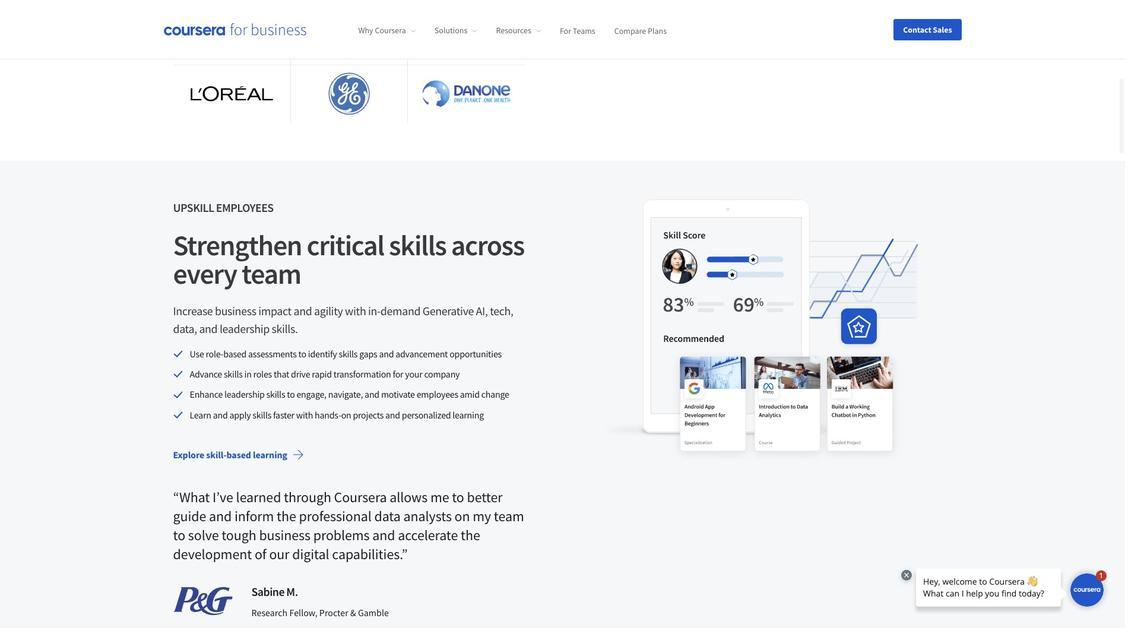Task type: locate. For each thing, give the bounding box(es) containing it.
and
[[294, 303, 312, 318], [199, 321, 218, 336], [379, 348, 394, 360], [365, 389, 379, 400], [213, 409, 228, 421], [385, 409, 400, 421], [209, 507, 232, 526], [372, 526, 395, 545]]

and up skills.
[[294, 303, 312, 318]]

learning down amid
[[453, 409, 484, 421]]

1 horizontal spatial with
[[345, 303, 366, 318]]

with
[[826, 1, 876, 34], [345, 303, 366, 318], [296, 409, 313, 421]]

1 vertical spatial learning
[[253, 449, 287, 461]]

identify
[[308, 348, 337, 360]]

increase business impact and agility with in-demand generative ai
[[173, 303, 485, 318]]

1 horizontal spatial learning
[[453, 409, 484, 421]]

data,
[[173, 321, 197, 336]]

p&g logo image up l'oreal logo
[[208, 24, 256, 47]]

solve
[[188, 526, 219, 545]]

sabine m.
[[251, 584, 298, 599]]

0 vertical spatial leadership
[[220, 321, 270, 336]]

1 horizontal spatial team
[[494, 507, 524, 526]]

0 vertical spatial based
[[223, 348, 247, 360]]

upskill employees
[[173, 200, 274, 215]]

research
[[251, 607, 288, 619]]

team right my
[[494, 507, 524, 526]]

skills
[[389, 227, 446, 263], [339, 348, 358, 360], [224, 368, 243, 380], [266, 389, 285, 400], [253, 409, 271, 421]]

and up 'projects' at the bottom left
[[365, 389, 379, 400]]

employees
[[417, 389, 458, 400]]

the down my
[[461, 526, 480, 545]]

for
[[393, 368, 403, 380]]

coursera inside what i've learned through coursera allows me to better guide and inform the professional data analysts on my team to solve tough business problems and accelerate the development of our digital capabilities.
[[334, 488, 387, 507]]

coursera
[[375, 25, 406, 36], [601, 27, 701, 60], [334, 488, 387, 507]]

0 horizontal spatial with
[[296, 409, 313, 421]]

explore skill-based learning link
[[164, 441, 314, 469]]

navigate,
[[328, 389, 363, 400]]

plans
[[648, 25, 667, 36]]

impact
[[258, 303, 292, 318]]

0 horizontal spatial the
[[277, 507, 296, 526]]

assessments
[[248, 348, 297, 360]]

on
[[341, 409, 351, 421], [455, 507, 470, 526]]

to down guide
[[173, 526, 185, 545]]

0 vertical spatial team
[[242, 256, 301, 291]]

0 horizontal spatial team
[[242, 256, 301, 291]]

in
[[244, 368, 252, 380]]

agility
[[314, 303, 343, 318]]

1 vertical spatial based
[[227, 449, 251, 461]]

solutions
[[435, 25, 468, 36]]

skills.
[[272, 321, 298, 336]]

contact
[[903, 24, 932, 35]]

coursera inside leaders at 3,800+ companies develop their talent with coursera
[[601, 27, 701, 60]]

and right data,
[[199, 321, 218, 336]]

to left identify on the bottom left of the page
[[298, 348, 306, 360]]

tough
[[222, 526, 256, 545]]

leadership
[[220, 321, 270, 336], [224, 389, 265, 400]]

generative
[[423, 303, 474, 318]]

1 horizontal spatial the
[[461, 526, 480, 545]]

the
[[277, 507, 296, 526], [461, 526, 480, 545]]

m.
[[286, 584, 298, 599]]

strengthen critical skills  across every team
[[173, 227, 524, 291]]

0 horizontal spatial on
[[341, 409, 351, 421]]

tech,
[[490, 303, 513, 318]]

&
[[350, 607, 356, 619]]

team
[[242, 256, 301, 291], [494, 507, 524, 526]]

business left impact
[[215, 303, 256, 318]]

use role-based assessments to identify skills gaps and advancement opportunities
[[190, 348, 502, 360]]

based down apply
[[227, 449, 251, 461]]

l'oreal logo image
[[188, 84, 276, 104]]

based
[[223, 348, 247, 360], [227, 449, 251, 461]]

in-
[[368, 303, 381, 318]]

teams
[[573, 25, 595, 36]]

2 vertical spatial with
[[296, 409, 313, 421]]

1 vertical spatial leadership
[[224, 389, 265, 400]]

talent
[[754, 1, 821, 34]]

p&g logo image down 'development'
[[173, 588, 232, 616]]

on left my
[[455, 507, 470, 526]]

with inside leaders at 3,800+ companies develop their talent with coursera
[[826, 1, 876, 34]]

on down navigate,
[[341, 409, 351, 421]]

and down motivate
[[385, 409, 400, 421]]

advance skills in roles that drive rapid transformation for your company
[[190, 368, 460, 380]]

1 vertical spatial team
[[494, 507, 524, 526]]

transformation
[[334, 368, 391, 380]]

0 horizontal spatial business
[[215, 303, 256, 318]]

1 horizontal spatial on
[[455, 507, 470, 526]]

sales
[[933, 24, 952, 35]]

p&g logo image
[[208, 24, 256, 47], [173, 588, 232, 616]]

enhance leadership skills to engage, navigate, and motivate employees amid change
[[190, 389, 509, 400]]

2 horizontal spatial with
[[826, 1, 876, 34]]

0 vertical spatial with
[[826, 1, 876, 34]]

for teams
[[560, 25, 595, 36]]

1 vertical spatial business
[[259, 526, 311, 545]]

why coursera link
[[358, 25, 416, 36]]

team up impact
[[242, 256, 301, 291]]

i've
[[213, 488, 233, 507]]

1 vertical spatial on
[[455, 507, 470, 526]]

1 vertical spatial with
[[345, 303, 366, 318]]

learning down faster
[[253, 449, 287, 461]]

illustration of the coursera skills-first platform image
[[601, 199, 952, 464]]

1 vertical spatial p&g logo image
[[173, 588, 232, 616]]

learning
[[453, 409, 484, 421], [253, 449, 287, 461]]

leadership down in
[[224, 389, 265, 400]]

explore
[[173, 449, 204, 461]]

compare plans
[[614, 25, 667, 36]]

what
[[179, 488, 210, 507]]

the down through at the bottom
[[277, 507, 296, 526]]

companies
[[800, 0, 921, 7]]

and down the data
[[372, 526, 395, 545]]

me
[[430, 488, 449, 507]]

gaps
[[359, 348, 377, 360]]

for teams link
[[560, 25, 595, 36]]

based for role-
[[223, 348, 247, 360]]

coursera for business image
[[164, 23, 306, 35]]

business up the our
[[259, 526, 311, 545]]

resources link
[[496, 25, 541, 36]]

drive
[[291, 368, 310, 380]]

danone logo image
[[422, 80, 510, 108]]

0 vertical spatial the
[[277, 507, 296, 526]]

digital
[[292, 545, 329, 564]]

to right me
[[452, 488, 464, 507]]

3,800+
[[721, 0, 795, 7]]

and left apply
[[213, 409, 228, 421]]

based up in
[[223, 348, 247, 360]]

opportunities
[[450, 348, 502, 360]]

fellow,
[[289, 607, 317, 619]]

1 horizontal spatial business
[[259, 526, 311, 545]]

guide
[[173, 507, 206, 526]]

0 vertical spatial on
[[341, 409, 351, 421]]

skill-
[[206, 449, 227, 461]]

employees
[[216, 200, 274, 215]]

business
[[215, 303, 256, 318], [259, 526, 311, 545]]

leadership down impact
[[220, 321, 270, 336]]

what i've learned through coursera allows me to better guide and inform the professional data analysts on my team to solve tough business problems and accelerate the development of our digital capabilities.
[[173, 488, 524, 564]]



Task type: vqa. For each thing, say whether or not it's contained in the screenshot.
the learn in Give your workforce access to nearly 200,000 short videos and lessons from leading companies and universities so they can quickly learn new skills.
no



Task type: describe. For each thing, give the bounding box(es) containing it.
tata logo image
[[429, 26, 503, 46]]

research fellow, procter & gamble
[[251, 607, 389, 619]]

0 vertical spatial p&g logo image
[[208, 24, 256, 47]]

better
[[467, 488, 503, 507]]

demand
[[381, 303, 421, 318]]

on inside what i've learned through coursera allows me to better guide and inform the professional data analysts on my team to solve tough business problems and accelerate the development of our digital capabilities.
[[455, 507, 470, 526]]

sabine
[[251, 584, 284, 599]]

increase
[[173, 303, 213, 318]]

generative ai link
[[423, 303, 485, 318]]

inform
[[235, 507, 274, 526]]

strengthen
[[173, 227, 302, 263]]

resources
[[496, 25, 531, 36]]

1 vertical spatial the
[[461, 526, 480, 545]]

0 vertical spatial learning
[[453, 409, 484, 421]]

team inside what i've learned through coursera allows me to better guide and inform the professional data analysts on my team to solve tough business problems and accelerate the development of our digital capabilities.
[[494, 507, 524, 526]]

role-
[[206, 348, 223, 360]]

skills inside strengthen critical skills  across every team
[[389, 227, 446, 263]]

business inside what i've learned through coursera allows me to better guide and inform the professional data analysts on my team to solve tough business problems and accelerate the development of our digital capabilities.
[[259, 526, 311, 545]]

develop
[[601, 1, 690, 34]]

data
[[374, 507, 401, 526]]

capabilities.
[[332, 545, 402, 564]]

critical
[[307, 227, 384, 263]]

leadership inside ', tech, data, and leadership skills.'
[[220, 321, 270, 336]]

gamble
[[358, 607, 389, 619]]

with for ai
[[345, 303, 366, 318]]

advancement
[[396, 348, 448, 360]]

roles
[[253, 368, 272, 380]]

0 horizontal spatial learning
[[253, 449, 287, 461]]

and inside ', tech, data, and leadership skills.'
[[199, 321, 218, 336]]

procter
[[319, 607, 348, 619]]

leaders
[[601, 0, 688, 7]]

use
[[190, 348, 204, 360]]

explore skill-based learning
[[173, 449, 287, 461]]

ge logo image
[[325, 70, 374, 118]]

at
[[693, 0, 716, 7]]

,
[[485, 303, 488, 318]]

our
[[269, 545, 290, 564]]

and right gaps
[[379, 348, 394, 360]]

why
[[358, 25, 373, 36]]

apply
[[229, 409, 251, 421]]

problems
[[313, 526, 370, 545]]

my
[[473, 507, 491, 526]]

why coursera
[[358, 25, 406, 36]]

that
[[274, 368, 289, 380]]

compare
[[614, 25, 646, 36]]

change
[[481, 389, 509, 400]]

development
[[173, 545, 252, 564]]

engage,
[[297, 389, 326, 400]]

projects
[[353, 409, 384, 421]]

faster
[[273, 409, 294, 421]]

team inside strengthen critical skills  across every team
[[242, 256, 301, 291]]

contact sales
[[903, 24, 952, 35]]

their
[[696, 1, 749, 34]]

based for skill-
[[227, 449, 251, 461]]

every
[[173, 256, 237, 291]]

professional
[[299, 507, 372, 526]]

learned
[[236, 488, 281, 507]]

amid
[[460, 389, 480, 400]]

contact sales button
[[894, 19, 962, 40]]

company
[[424, 368, 460, 380]]

compare plans link
[[614, 25, 667, 36]]

upskill
[[173, 200, 214, 215]]

hands-
[[315, 409, 341, 421]]

your
[[405, 368, 423, 380]]

allows
[[390, 488, 428, 507]]

across
[[451, 227, 524, 263]]

of
[[255, 545, 266, 564]]

with for and
[[296, 409, 313, 421]]

0 vertical spatial business
[[215, 303, 256, 318]]

ai
[[476, 303, 485, 318]]

petrobras logo image
[[311, 28, 387, 43]]

advance
[[190, 368, 222, 380]]

to left engage,
[[287, 389, 295, 400]]

accelerate
[[398, 526, 458, 545]]

learn and apply skills faster with hands-on projects and personalized learning
[[190, 409, 484, 421]]

analysts
[[404, 507, 452, 526]]

for
[[560, 25, 571, 36]]

motivate
[[381, 389, 415, 400]]

solutions link
[[435, 25, 477, 36]]

leaders at 3,800+ companies develop their talent with coursera
[[601, 0, 921, 60]]

rapid
[[312, 368, 332, 380]]

personalized
[[402, 409, 451, 421]]

through
[[284, 488, 331, 507]]

learn
[[190, 409, 211, 421]]

, tech, data, and leadership skills.
[[173, 303, 513, 336]]

enhance
[[190, 389, 223, 400]]

and down the i've on the bottom of page
[[209, 507, 232, 526]]



